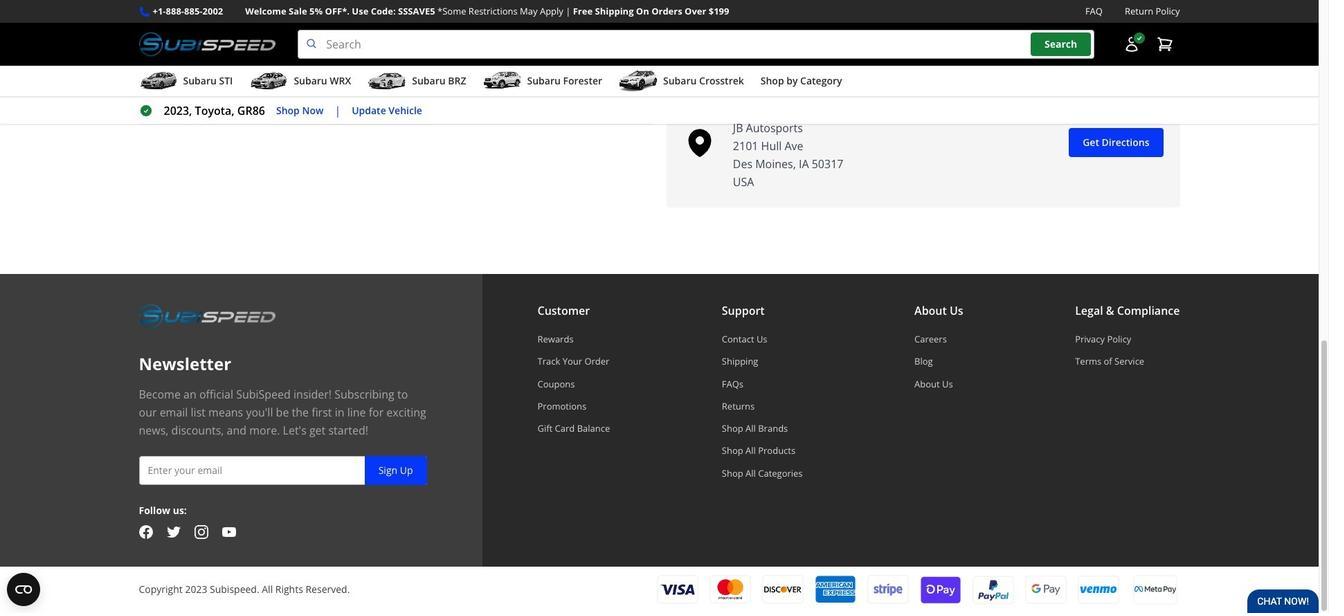Task type: locate. For each thing, give the bounding box(es) containing it.
subispeed logo image
[[139, 30, 276, 59], [139, 302, 276, 331]]

mastercard image
[[710, 576, 751, 605]]

search input field
[[298, 30, 1095, 59]]

visa image
[[657, 576, 699, 605]]

Message text field
[[205, 0, 636, 66]]

facebook logo image
[[139, 525, 153, 539]]

paypal image
[[973, 575, 1014, 605]]

discover image
[[762, 576, 804, 605]]

1 vertical spatial subispeed logo image
[[139, 302, 276, 331]]

shoppay image
[[920, 575, 962, 605]]

youtube logo image
[[222, 525, 236, 539]]

googlepay image
[[1026, 575, 1067, 605]]

venmo image
[[1078, 575, 1120, 605]]

0 vertical spatial subispeed logo image
[[139, 30, 276, 59]]

Enter your email text field
[[139, 457, 427, 486]]

a subaru wrx thumbnail image image
[[250, 71, 288, 92]]

metapay image
[[1135, 587, 1177, 594]]

a subaru sti thumbnail image image
[[139, 71, 178, 92]]



Task type: describe. For each thing, give the bounding box(es) containing it.
twitter logo image
[[167, 525, 180, 539]]

open widget image
[[7, 574, 40, 607]]

a subaru brz thumbnail image image
[[368, 71, 407, 92]]

stripe image
[[868, 576, 909, 605]]

a subaru crosstrek thumbnail image image
[[619, 71, 658, 92]]

1 subispeed logo image from the top
[[139, 30, 276, 59]]

a subaru forester thumbnail image image
[[483, 71, 522, 92]]

button image
[[1124, 36, 1140, 53]]

instagram logo image
[[194, 525, 208, 539]]

2 subispeed logo image from the top
[[139, 302, 276, 331]]

amex image
[[815, 576, 856, 605]]



Task type: vqa. For each thing, say whether or not it's contained in the screenshot.
Subispeed logo to the bottom
yes



